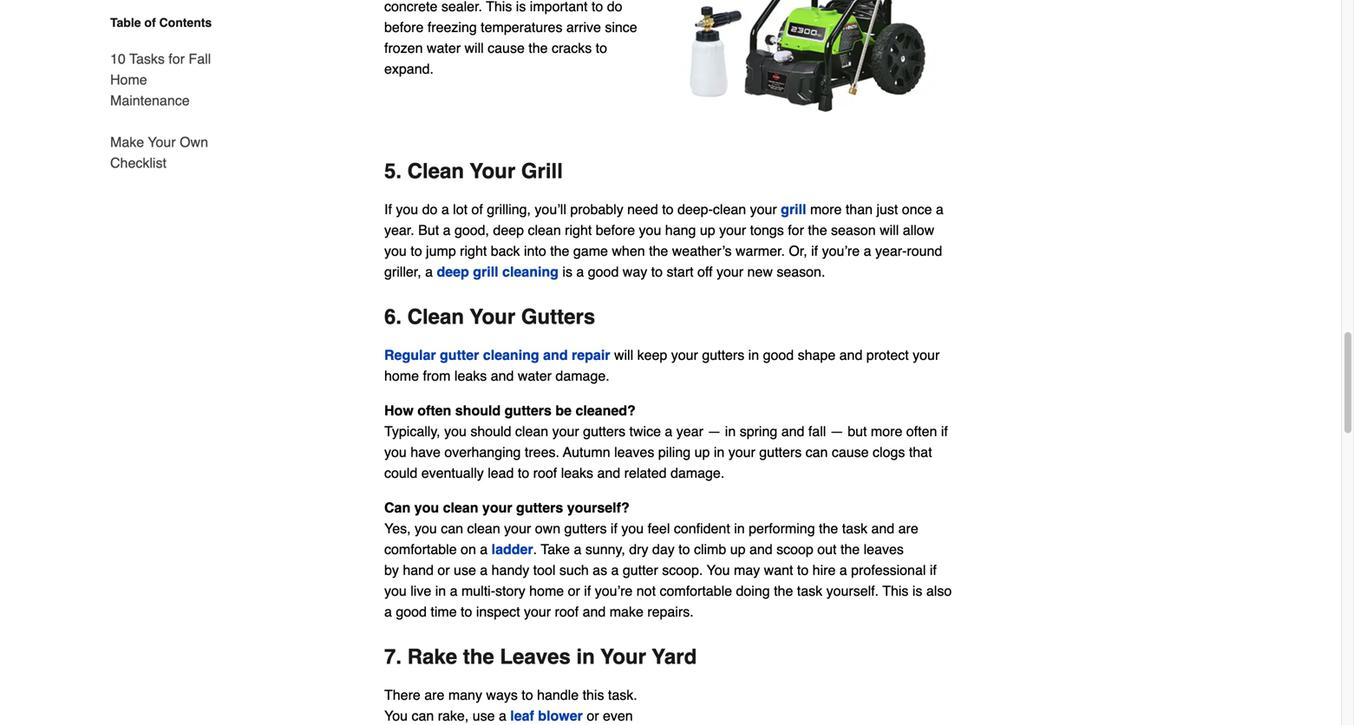 Task type: vqa. For each thing, say whether or not it's contained in the screenshot.
'Luxury'
no



Task type: describe. For each thing, give the bounding box(es) containing it.
the right into
[[550, 243, 570, 259]]

spring
[[740, 424, 778, 440]]

gutters down the spring
[[760, 445, 802, 461]]

gutters inside will keep your gutters in good shape and protect your home from leaks and water damage.
[[702, 347, 745, 363]]

a inside there are many ways to handle this task. you can rake, use a
[[499, 708, 507, 724]]

a right hire
[[840, 563, 848, 579]]

story
[[496, 583, 526, 599]]

table
[[110, 16, 141, 30]]

0 horizontal spatial often
[[418, 403, 452, 419]]

dry
[[629, 542, 649, 558]]

. take a sunny, dry day to climb up and scoop out the leaves by hand or use a handy tool such as a gutter scoop. you may want to hire a professional if you live in a multi-story home or if you're not comfortable doing the task yourself. this is also a good time to inspect your roof and make repairs.
[[384, 542, 952, 620]]

there
[[384, 688, 421, 704]]

to inside more than just once a year. but a good, deep clean right before you hang up your tongs for the season will allow you to jump right back into the game when the weather's warmer. or, if you're a year-round griller, a
[[411, 243, 422, 259]]

that
[[909, 445, 933, 461]]

but
[[418, 222, 439, 238]]

trees.
[[525, 445, 560, 461]]

a left "lot" at left top
[[442, 201, 449, 218]]

in left the spring
[[725, 424, 736, 440]]

or,
[[789, 243, 808, 259]]

you right if
[[396, 201, 418, 218]]

a up 7.
[[384, 604, 392, 620]]

the up many
[[463, 645, 494, 669]]

way
[[623, 264, 648, 280]]

before
[[596, 222, 635, 238]]

to right time
[[461, 604, 472, 620]]

the right out
[[841, 542, 860, 558]]

1 — from the left
[[708, 424, 722, 440]]

.
[[533, 542, 537, 558]]

and down regular gutter cleaning and repair link
[[491, 368, 514, 384]]

and inside can you clean your gutters yourself? yes, you can clean your own gutters if you feel confident in performing the task and are comfortable on a
[[872, 521, 895, 537]]

but
[[848, 424, 867, 440]]

good inside . take a sunny, dry day to climb up and scoop out the leaves by hand or use a handy tool such as a gutter scoop. you may want to hire a professional if you live in a multi-story home or if you're not comfortable doing the task yourself. this is also a good time to inspect your roof and make repairs.
[[396, 604, 427, 620]]

the inside can you clean your gutters yourself? yes, you can clean your own gutters if you feel confident in performing the task and are comfortable on a
[[819, 521, 839, 537]]

0 horizontal spatial or
[[438, 563, 450, 579]]

to right the way at the top left of page
[[652, 264, 663, 280]]

allow
[[903, 222, 935, 238]]

and left make
[[583, 604, 606, 620]]

a up time
[[450, 583, 458, 599]]

if
[[384, 201, 392, 218]]

use inside there are many ways to handle this task. you can rake, use a
[[473, 708, 495, 724]]

grill link
[[781, 201, 807, 218]]

leaks inside "how often should gutters be cleaned? typically, you should clean your gutters twice a year — in spring and fall — but more often if you have overhanging trees. autumn leaves piling up in your gutters can cause clogs that could eventually lead to roof leaks and related damage."
[[561, 465, 594, 481]]

own
[[535, 521, 561, 537]]

up inside "how often should gutters be cleaned? typically, you should clean your gutters twice a year — in spring and fall — but more often if you have overhanging trees. autumn leaves piling up in your gutters can cause clogs that could eventually lead to roof leaks and related damage."
[[695, 445, 710, 461]]

you up "overhanging"
[[444, 424, 467, 440]]

more inside more than just once a year. but a good, deep clean right before you hang up your tongs for the season will allow you to jump right back into the game when the weather's warmer. or, if you're a year-round griller, a
[[811, 201, 842, 218]]

your up grilling,
[[470, 159, 516, 183]]

just
[[877, 201, 899, 218]]

a up multi-
[[480, 563, 488, 579]]

on
[[461, 542, 476, 558]]

shape
[[798, 347, 836, 363]]

yes,
[[384, 521, 411, 537]]

good for a
[[588, 264, 619, 280]]

your right off
[[717, 264, 744, 280]]

make
[[110, 134, 144, 150]]

you inside . take a sunny, dry day to climb up and scoop out the leaves by hand or use a handy tool such as a gutter scoop. you may want to hire a professional if you live in a multi-story home or if you're not comfortable doing the task yourself. this is also a good time to inspect your roof and make repairs.
[[707, 563, 730, 579]]

your inside . take a sunny, dry day to climb up and scoop out the leaves by hand or use a handy tool such as a gutter scoop. you may want to hire a professional if you live in a multi-story home or if you're not comfortable doing the task yourself. this is also a good time to inspect your roof and make repairs.
[[524, 604, 551, 620]]

for inside 10 tasks for fall home maintenance
[[169, 51, 185, 67]]

not
[[637, 583, 656, 599]]

task inside can you clean your gutters yourself? yes, you can clean your own gutters if you feel confident in performing the task and are comfortable on a
[[842, 521, 868, 537]]

7. rake the leaves in your yard
[[384, 645, 697, 669]]

home
[[110, 72, 147, 88]]

piling
[[659, 445, 691, 461]]

season
[[831, 222, 876, 238]]

leaf blower link
[[511, 708, 583, 724]]

or inside or even
[[587, 708, 599, 724]]

comfortable inside . take a sunny, dry day to climb up and scoop out the leaves by hand or use a handy tool such as a gutter scoop. you may want to hire a professional if you live in a multi-story home or if you're not comfortable doing the task yourself. this is also a good time to inspect your roof and make repairs.
[[660, 583, 733, 599]]

and down autumn
[[598, 465, 621, 481]]

into
[[524, 243, 547, 259]]

can
[[384, 500, 411, 516]]

leaks inside will keep your gutters in good shape and protect your home from leaks and water damage.
[[455, 368, 487, 384]]

your down be
[[552, 424, 580, 440]]

blower
[[538, 708, 583, 724]]

handy
[[492, 563, 530, 579]]

1 vertical spatial of
[[472, 201, 483, 218]]

6.
[[384, 305, 402, 329]]

to inside "how often should gutters be cleaned? typically, you should clean your gutters twice a year — in spring and fall — but more often if you have overhanging trees. autumn leaves piling up in your gutters can cause clogs that could eventually lead to roof leaks and related damage."
[[518, 465, 530, 481]]

are inside can you clean your gutters yourself? yes, you can clean your own gutters if you feel confident in performing the task and are comfortable on a
[[899, 521, 919, 537]]

you inside . take a sunny, dry day to climb up and scoop out the leaves by hand or use a handy tool such as a gutter scoop. you may want to hire a professional if you live in a multi-story home or if you're not comfortable doing the task yourself. this is also a good time to inspect your roof and make repairs.
[[384, 583, 407, 599]]

damage. inside "how often should gutters be cleaned? typically, you should clean your gutters twice a year — in spring and fall — but more often if you have overhanging trees. autumn leaves piling up in your gutters can cause clogs that could eventually lead to roof leaks and related damage."
[[671, 465, 725, 481]]

keep
[[638, 347, 668, 363]]

yourself?
[[567, 500, 630, 516]]

out
[[818, 542, 837, 558]]

your up ladder on the bottom of page
[[504, 521, 531, 537]]

may
[[734, 563, 760, 579]]

task inside . take a sunny, dry day to climb up and scoop out the leaves by hand or use a handy tool such as a gutter scoop. you may want to hire a professional if you live in a multi-story home or if you're not comfortable doing the task yourself. this is also a good time to inspect your roof and make repairs.
[[797, 583, 823, 599]]

home inside will keep your gutters in good shape and protect your home from leaks and water damage.
[[384, 368, 419, 384]]

when
[[612, 243, 645, 259]]

round
[[907, 243, 943, 259]]

how often should gutters be cleaned? typically, you should clean your gutters twice a year — in spring and fall — but more often if you have overhanging trees. autumn leaves piling up in your gutters can cause clogs that could eventually lead to roof leaks and related damage.
[[384, 403, 948, 481]]

a inside can you clean your gutters yourself? yes, you can clean your own gutters if you feel confident in performing the task and are comfortable on a
[[480, 542, 488, 558]]

deep grill cleaning link
[[437, 264, 559, 280]]

2 — from the left
[[830, 424, 844, 440]]

rake,
[[438, 708, 469, 724]]

the down 'want'
[[774, 583, 794, 599]]

grill
[[521, 159, 563, 183]]

than
[[846, 201, 873, 218]]

use inside . take a sunny, dry day to climb up and scoop out the leaves by hand or use a handy tool such as a gutter scoop. you may want to hire a professional if you live in a multi-story home or if you're not comfortable doing the task yourself. this is also a good time to inspect your roof and make repairs.
[[454, 563, 476, 579]]

professional
[[852, 563, 926, 579]]

new
[[748, 264, 773, 280]]

if inside can you clean your gutters yourself? yes, you can clean your own gutters if you feel confident in performing the task and are comfortable on a
[[611, 521, 618, 537]]

0 vertical spatial gutter
[[440, 347, 479, 363]]

need
[[628, 201, 659, 218]]

many
[[449, 688, 482, 704]]

season.
[[777, 264, 826, 280]]

6. clean your gutters
[[384, 305, 596, 329]]

1 vertical spatial grill
[[473, 264, 499, 280]]

and right shape
[[840, 347, 863, 363]]

and up water
[[543, 347, 568, 363]]

can you clean your gutters yourself? yes, you can clean your own gutters if you feel confident in performing the task and are comfortable on a
[[384, 500, 919, 558]]

your inside make your own checklist
[[148, 134, 176, 150]]

clean up weather's
[[713, 201, 747, 218]]

tongs
[[750, 222, 784, 238]]

warmer.
[[736, 243, 785, 259]]

lot
[[453, 201, 468, 218]]

a right once
[[936, 201, 944, 218]]

a right as
[[611, 563, 619, 579]]

good for in
[[763, 347, 794, 363]]

roof inside . take a sunny, dry day to climb up and scoop out the leaves by hand or use a handy tool such as a gutter scoop. you may want to hire a professional if you live in a multi-story home or if you're not comfortable doing the task yourself. this is also a good time to inspect your roof and make repairs.
[[555, 604, 579, 620]]

tasks
[[129, 51, 165, 67]]

more than just once a year. but a good, deep clean right before you hang up your tongs for the season will allow you to jump right back into the game when the weather's warmer. or, if you're a year-round griller, a
[[384, 201, 944, 280]]

cleaning for is
[[503, 264, 559, 280]]

the left season on the right of the page
[[808, 222, 828, 238]]

to right day
[[679, 542, 690, 558]]

or even
[[384, 708, 648, 726]]

such
[[560, 563, 589, 579]]

gutters
[[521, 305, 596, 329]]

a down jump
[[425, 264, 433, 280]]

do
[[422, 201, 438, 218]]

you're inside more than just once a year. but a good, deep clean right before you hang up your tongs for the season will allow you to jump right back into the game when the weather's warmer. or, if you're a year-round griller, a
[[822, 243, 860, 259]]

clean up on
[[467, 521, 501, 537]]

gutters down yourself? at the bottom
[[565, 521, 607, 537]]

typically,
[[384, 424, 441, 440]]

5. clean your grill
[[384, 159, 563, 183]]

repairs.
[[648, 604, 694, 620]]

in up this
[[577, 645, 595, 669]]

are inside there are many ways to handle this task. you can rake, use a
[[425, 688, 445, 704]]

back
[[491, 243, 520, 259]]

0 horizontal spatial of
[[144, 16, 156, 30]]

a left year-
[[864, 243, 872, 259]]

grilling,
[[487, 201, 531, 218]]

this
[[883, 583, 909, 599]]

even
[[603, 708, 633, 724]]

inspect
[[476, 604, 520, 620]]

year.
[[384, 222, 415, 238]]

to inside there are many ways to handle this task. you can rake, use a
[[522, 688, 533, 704]]

year
[[677, 424, 704, 440]]

clean for 5.
[[408, 159, 464, 183]]

0 vertical spatial grill
[[781, 201, 807, 218]]

and up may
[[750, 542, 773, 558]]

your inside more than just once a year. but a good, deep clean right before you hang up your tongs for the season will allow you to jump right back into the game when the weather's warmer. or, if you're a year-round griller, a
[[720, 222, 747, 238]]

scoop
[[777, 542, 814, 558]]

from
[[423, 368, 451, 384]]

this
[[583, 688, 604, 704]]



Task type: locate. For each thing, give the bounding box(es) containing it.
as
[[593, 563, 608, 579]]

1 vertical spatial are
[[425, 688, 445, 704]]

up up may
[[731, 542, 746, 558]]

1 vertical spatial home
[[530, 583, 564, 599]]

damage. inside will keep your gutters in good shape and protect your home from leaks and water damage.
[[556, 368, 610, 384]]

you inside there are many ways to handle this task. you can rake, use a
[[384, 708, 408, 724]]

0 vertical spatial you're
[[822, 243, 860, 259]]

1 horizontal spatial gutter
[[623, 563, 659, 579]]

0 horizontal spatial —
[[708, 424, 722, 440]]

0 vertical spatial for
[[169, 51, 185, 67]]

tool
[[533, 563, 556, 579]]

can down there
[[412, 708, 434, 724]]

a inside "how often should gutters be cleaned? typically, you should clean your gutters twice a year — in spring and fall — but more often if you have overhanging trees. autumn leaves piling up in your gutters can cause clogs that could eventually lead to roof leaks and related damage."
[[665, 424, 673, 440]]

your down the spring
[[729, 445, 756, 461]]

sunny,
[[586, 542, 626, 558]]

if inside "how often should gutters be cleaned? typically, you should clean your gutters twice a year — in spring and fall — but more often if you have overhanging trees. autumn leaves piling up in your gutters can cause clogs that could eventually lead to roof leaks and related damage."
[[941, 424, 948, 440]]

damage. down repair
[[556, 368, 610, 384]]

0 vertical spatial good
[[588, 264, 619, 280]]

cleaning for and
[[483, 347, 540, 363]]

1 vertical spatial leaks
[[561, 465, 594, 481]]

often
[[418, 403, 452, 419], [907, 424, 938, 440]]

1 horizontal spatial deep
[[493, 222, 524, 238]]

are up rake,
[[425, 688, 445, 704]]

you're down season on the right of the page
[[822, 243, 860, 259]]

make
[[610, 604, 644, 620]]

to right the lead
[[518, 465, 530, 481]]

a left year
[[665, 424, 673, 440]]

a left leaf
[[499, 708, 507, 724]]

jump
[[426, 243, 456, 259]]

1 horizontal spatial of
[[472, 201, 483, 218]]

more right grill link
[[811, 201, 842, 218]]

clean down eventually
[[443, 500, 479, 516]]

overhanging
[[445, 445, 521, 461]]

leaves
[[615, 445, 655, 461], [864, 542, 904, 558]]

is inside . take a sunny, dry day to climb up and scoop out the leaves by hand or use a handy tool such as a gutter scoop. you may want to hire a professional if you live in a multi-story home or if you're not comfortable doing the task yourself. this is also a good time to inspect your roof and make repairs.
[[913, 583, 923, 599]]

1 horizontal spatial you
[[707, 563, 730, 579]]

1 vertical spatial use
[[473, 708, 495, 724]]

1 vertical spatial right
[[460, 243, 487, 259]]

your down the lead
[[482, 500, 513, 516]]

0 horizontal spatial good
[[396, 604, 427, 620]]

1 horizontal spatial are
[[899, 521, 919, 537]]

1 horizontal spatial damage.
[[671, 465, 725, 481]]

0 vertical spatial more
[[811, 201, 842, 218]]

0 horizontal spatial right
[[460, 243, 487, 259]]

ways
[[486, 688, 518, 704]]

game
[[574, 243, 608, 259]]

grill up tongs
[[781, 201, 807, 218]]

gutters up own
[[516, 500, 563, 516]]

your up checklist
[[148, 134, 176, 150]]

autumn
[[563, 445, 611, 461]]

0 horizontal spatial for
[[169, 51, 185, 67]]

2 horizontal spatial can
[[806, 445, 828, 461]]

1 horizontal spatial or
[[568, 583, 580, 599]]

0 horizontal spatial home
[[384, 368, 419, 384]]

time
[[431, 604, 457, 620]]

good down game
[[588, 264, 619, 280]]

in inside . take a sunny, dry day to climb up and scoop out the leaves by hand or use a handy tool such as a gutter scoop. you may want to hire a professional if you live in a multi-story home or if you're not comfortable doing the task yourself. this is also a good time to inspect your roof and make repairs.
[[435, 583, 446, 599]]

for left fall
[[169, 51, 185, 67]]

to left hire
[[797, 563, 809, 579]]

1 vertical spatial leaves
[[864, 542, 904, 558]]

if inside more than just once a year. but a good, deep clean right before you hang up your tongs for the season will allow you to jump right back into the game when the weather's warmer. or, if you're a year-round griller, a
[[812, 243, 819, 259]]

0 vertical spatial right
[[565, 222, 592, 238]]

grill down "back"
[[473, 264, 499, 280]]

eventually
[[422, 465, 484, 481]]

you right can
[[415, 500, 439, 516]]

to down but
[[411, 243, 422, 259]]

leaves up "professional"
[[864, 542, 904, 558]]

you're inside . take a sunny, dry day to climb up and scoop out the leaves by hand or use a handy tool such as a gutter scoop. you may want to hire a professional if you live in a multi-story home or if you're not comfortable doing the task yourself. this is also a good time to inspect your roof and make repairs.
[[595, 583, 633, 599]]

clean inside "how often should gutters be cleaned? typically, you should clean your gutters twice a year — in spring and fall — but more often if you have overhanging trees. autumn leaves piling up in your gutters can cause clogs that could eventually lead to roof leaks and related damage."
[[515, 424, 549, 440]]

0 vertical spatial leaks
[[455, 368, 487, 384]]

of
[[144, 16, 156, 30], [472, 201, 483, 218]]

0 vertical spatial home
[[384, 368, 419, 384]]

your right keep
[[672, 347, 699, 363]]

0 horizontal spatial leaves
[[615, 445, 655, 461]]

0 vertical spatial use
[[454, 563, 476, 579]]

for inside more than just once a year. but a good, deep clean right before you hang up your tongs for the season will allow you to jump right back into the game when the weather's warmer. or, if you're a year-round griller, a
[[788, 222, 804, 238]]

day
[[653, 542, 675, 558]]

1 horizontal spatial often
[[907, 424, 938, 440]]

1 horizontal spatial task
[[842, 521, 868, 537]]

0 horizontal spatial you're
[[595, 583, 633, 599]]

your up regular gutter cleaning and repair
[[470, 305, 516, 329]]

comfortable inside can you clean your gutters yourself? yes, you can clean your own gutters if you feel confident in performing the task and are comfortable on a
[[384, 542, 457, 558]]

0 horizontal spatial will
[[614, 347, 634, 363]]

0 vertical spatial comfortable
[[384, 542, 457, 558]]

maintenance
[[110, 92, 190, 108]]

start
[[667, 264, 694, 280]]

1 horizontal spatial —
[[830, 424, 844, 440]]

0 vertical spatial roof
[[533, 465, 557, 481]]

use down ways
[[473, 708, 495, 724]]

regular
[[384, 347, 436, 363]]

fall
[[809, 424, 826, 440]]

1 horizontal spatial grill
[[781, 201, 807, 218]]

griller,
[[384, 264, 422, 280]]

to up hang
[[662, 201, 674, 218]]

1 horizontal spatial leaves
[[864, 542, 904, 558]]

0 vertical spatial deep
[[493, 222, 524, 238]]

1 vertical spatial will
[[614, 347, 634, 363]]

home inside . take a sunny, dry day to climb up and scoop out the leaves by hand or use a handy tool such as a gutter scoop. you may want to hire a professional if you live in a multi-story home or if you're not comfortable doing the task yourself. this is also a good time to inspect your roof and make repairs.
[[530, 583, 564, 599]]

more inside "how often should gutters be cleaned? typically, you should clean your gutters twice a year — in spring and fall — but more often if you have overhanging trees. autumn leaves piling up in your gutters can cause clogs that could eventually lead to roof leaks and related damage."
[[871, 424, 903, 440]]

you up could
[[384, 445, 407, 461]]

a down game
[[577, 264, 584, 280]]

gutters down water
[[505, 403, 552, 419]]

gutters down cleaned?
[[583, 424, 626, 440]]

in right "piling"
[[714, 445, 725, 461]]

yard
[[652, 645, 697, 669]]

0 horizontal spatial are
[[425, 688, 445, 704]]

0 vertical spatial of
[[144, 16, 156, 30]]

0 vertical spatial will
[[880, 222, 899, 238]]

table of contents
[[110, 16, 212, 30]]

leaves down twice
[[615, 445, 655, 461]]

1 horizontal spatial comfortable
[[660, 583, 733, 599]]

gutter down dry
[[623, 563, 659, 579]]

will inside will keep your gutters in good shape and protect your home from leaks and water damage.
[[614, 347, 634, 363]]

you down need
[[639, 222, 662, 238]]

0 vertical spatial task
[[842, 521, 868, 537]]

0 horizontal spatial leaks
[[455, 368, 487, 384]]

multi-
[[462, 583, 496, 599]]

hire
[[813, 563, 836, 579]]

1 horizontal spatial right
[[565, 222, 592, 238]]

2 horizontal spatial good
[[763, 347, 794, 363]]

1 vertical spatial deep
[[437, 264, 469, 280]]

1 vertical spatial can
[[441, 521, 463, 537]]

1 vertical spatial should
[[471, 424, 512, 440]]

live
[[411, 583, 432, 599]]

clogs
[[873, 445, 906, 461]]

you down year.
[[384, 243, 407, 259]]

leaves inside "how often should gutters be cleaned? typically, you should clean your gutters twice a year — in spring and fall — but more often if you have overhanging trees. autumn leaves piling up in your gutters can cause clogs that could eventually lead to roof leaks and related damage."
[[615, 445, 655, 461]]

0 vertical spatial damage.
[[556, 368, 610, 384]]

cleaning up water
[[483, 347, 540, 363]]

1 vertical spatial roof
[[555, 604, 579, 620]]

a pressure washer. image
[[671, 0, 957, 116]]

2 horizontal spatial or
[[587, 708, 599, 724]]

you up dry
[[622, 521, 644, 537]]

1 vertical spatial up
[[695, 445, 710, 461]]

off
[[698, 264, 713, 280]]

can inside there are many ways to handle this task. you can rake, use a
[[412, 708, 434, 724]]

0 horizontal spatial damage.
[[556, 368, 610, 384]]

up inside more than just once a year. but a good, deep clean right before you hang up your tongs for the season will allow you to jump right back into the game when the weather's warmer. or, if you're a year-round griller, a
[[700, 222, 716, 238]]

make your own checklist link
[[110, 122, 227, 174]]

checklist
[[110, 155, 167, 171]]

up inside . take a sunny, dry day to climb up and scoop out the leaves by hand or use a handy tool such as a gutter scoop. you may want to hire a professional if you live in a multi-story home or if you're not comfortable doing the task yourself. this is also a good time to inspect your roof and make repairs.
[[731, 542, 746, 558]]

often up that
[[907, 424, 938, 440]]

you down there
[[384, 708, 408, 724]]

also
[[927, 583, 952, 599]]

how
[[384, 403, 414, 419]]

1 vertical spatial you
[[384, 708, 408, 724]]

up
[[700, 222, 716, 238], [695, 445, 710, 461], [731, 542, 746, 558]]

your left tongs
[[720, 222, 747, 238]]

— right fall
[[830, 424, 844, 440]]

0 vertical spatial often
[[418, 403, 452, 419]]

regular gutter cleaning and repair link
[[384, 347, 611, 363]]

in inside can you clean your gutters yourself? yes, you can clean your own gutters if you feel confident in performing the task and are comfortable on a
[[734, 521, 745, 537]]

gutters right keep
[[702, 347, 745, 363]]

to up leaf
[[522, 688, 533, 704]]

comfortable up by hand
[[384, 542, 457, 558]]

there are many ways to handle this task. you can rake, use a
[[384, 688, 638, 724]]

will keep your gutters in good shape and protect your home from leaks and water damage.
[[384, 347, 940, 384]]

1 vertical spatial often
[[907, 424, 938, 440]]

leaks down autumn
[[561, 465, 594, 481]]

more
[[811, 201, 842, 218], [871, 424, 903, 440]]

you're up make
[[595, 583, 633, 599]]

your
[[750, 201, 777, 218], [720, 222, 747, 238], [717, 264, 744, 280], [672, 347, 699, 363], [913, 347, 940, 363], [552, 424, 580, 440], [729, 445, 756, 461], [482, 500, 513, 516], [504, 521, 531, 537], [524, 604, 551, 620]]

you down by hand
[[384, 583, 407, 599]]

if
[[812, 243, 819, 259], [941, 424, 948, 440], [611, 521, 618, 537], [930, 563, 937, 579], [584, 583, 591, 599]]

gutter inside . take a sunny, dry day to climb up and scoop out the leaves by hand or use a handy tool such as a gutter scoop. you may want to hire a professional if you live in a multi-story home or if you're not comfortable doing the task yourself. this is also a good time to inspect your roof and make repairs.
[[623, 563, 659, 579]]

and left fall
[[782, 424, 805, 440]]

a right but
[[443, 222, 451, 238]]

doing
[[736, 583, 770, 599]]

your right protect
[[913, 347, 940, 363]]

weather's
[[672, 243, 732, 259]]

0 horizontal spatial can
[[412, 708, 434, 724]]

is up gutters
[[563, 264, 573, 280]]

once
[[902, 201, 933, 218]]

clean inside more than just once a year. but a good, deep clean right before you hang up your tongs for the season will allow you to jump right back into the game when the weather's warmer. or, if you're a year-round griller, a
[[528, 222, 561, 238]]

will inside more than just once a year. but a good, deep clean right before you hang up your tongs for the season will allow you to jump right back into the game when the weather's warmer. or, if you're a year-round griller, a
[[880, 222, 899, 238]]

protect
[[867, 347, 909, 363]]

your down story
[[524, 604, 551, 620]]

2 vertical spatial good
[[396, 604, 427, 620]]

0 vertical spatial leaves
[[615, 445, 655, 461]]

1 clean from the top
[[408, 159, 464, 183]]

leaf blower
[[511, 708, 583, 724]]

1 horizontal spatial can
[[441, 521, 463, 537]]

will up year-
[[880, 222, 899, 238]]

should
[[455, 403, 501, 419], [471, 424, 512, 440]]

handle
[[537, 688, 579, 704]]

feel
[[648, 521, 670, 537]]

your up tongs
[[750, 201, 777, 218]]

1 vertical spatial for
[[788, 222, 804, 238]]

clean up do
[[408, 159, 464, 183]]

0 horizontal spatial comfortable
[[384, 542, 457, 558]]

leaves inside . take a sunny, dry day to climb up and scoop out the leaves by hand or use a handy tool such as a gutter scoop. you may want to hire a professional if you live in a multi-story home or if you're not comfortable doing the task yourself. this is also a good time to inspect your roof and make repairs.
[[864, 542, 904, 558]]

take
[[541, 542, 570, 558]]

1 vertical spatial more
[[871, 424, 903, 440]]

your
[[148, 134, 176, 150], [470, 159, 516, 183], [470, 305, 516, 329], [601, 645, 647, 669]]

1 horizontal spatial good
[[588, 264, 619, 280]]

0 vertical spatial is
[[563, 264, 573, 280]]

a right on
[[480, 542, 488, 558]]

0 vertical spatial up
[[700, 222, 716, 238]]

0 vertical spatial cleaning
[[503, 264, 559, 280]]

use down on
[[454, 563, 476, 579]]

7.
[[384, 645, 402, 669]]

the up out
[[819, 521, 839, 537]]

0 horizontal spatial task
[[797, 583, 823, 599]]

can up on
[[441, 521, 463, 537]]

clean right 6.
[[408, 305, 464, 329]]

1 horizontal spatial leaks
[[561, 465, 594, 481]]

0 vertical spatial should
[[455, 403, 501, 419]]

1 vertical spatial gutter
[[623, 563, 659, 579]]

the up start
[[649, 243, 669, 259]]

1 vertical spatial cleaning
[[483, 347, 540, 363]]

in right live
[[435, 583, 446, 599]]

you right yes, at the left
[[415, 521, 437, 537]]

can
[[806, 445, 828, 461], [441, 521, 463, 537], [412, 708, 434, 724]]

confident
[[674, 521, 731, 537]]

0 horizontal spatial gutter
[[440, 347, 479, 363]]

0 vertical spatial or
[[438, 563, 450, 579]]

can down fall
[[806, 445, 828, 461]]

for
[[169, 51, 185, 67], [788, 222, 804, 238]]

a up such
[[574, 542, 582, 558]]

have
[[411, 445, 441, 461]]

2 vertical spatial can
[[412, 708, 434, 724]]

0 vertical spatial you
[[707, 563, 730, 579]]

0 horizontal spatial more
[[811, 201, 842, 218]]

1 horizontal spatial is
[[913, 583, 923, 599]]

repair
[[572, 347, 611, 363]]

leaks down regular gutter cleaning and repair
[[455, 368, 487, 384]]

or down this
[[587, 708, 599, 724]]

can inside "how often should gutters be cleaned? typically, you should clean your gutters twice a year — in spring and fall — but more often if you have overhanging trees. autumn leaves piling up in your gutters can cause clogs that could eventually lead to roof leaks and related damage."
[[806, 445, 828, 461]]

1 vertical spatial good
[[763, 347, 794, 363]]

1 vertical spatial comfortable
[[660, 583, 733, 599]]

cleaned?
[[576, 403, 636, 419]]

gutter up the from
[[440, 347, 479, 363]]

your up task.
[[601, 645, 647, 669]]

roof inside "how often should gutters be cleaned? typically, you should clean your gutters twice a year — in spring and fall — but more often if you have overhanging trees. autumn leaves piling up in your gutters can cause clogs that could eventually lead to roof leaks and related damage."
[[533, 465, 557, 481]]

table of contents element
[[96, 14, 227, 174]]

1 vertical spatial is
[[913, 583, 923, 599]]

in inside will keep your gutters in good shape and protect your home from leaks and water damage.
[[749, 347, 760, 363]]

1 horizontal spatial home
[[530, 583, 564, 599]]

good inside will keep your gutters in good shape and protect your home from leaks and water damage.
[[763, 347, 794, 363]]

0 horizontal spatial you
[[384, 708, 408, 724]]

if you do a lot of grilling, you'll probably need to deep-clean your grill
[[384, 201, 807, 218]]

clean for 6.
[[408, 305, 464, 329]]

you'll
[[535, 201, 567, 218]]

1 vertical spatial task
[[797, 583, 823, 599]]

hang
[[665, 222, 696, 238]]

will left keep
[[614, 347, 634, 363]]

cleaning down into
[[503, 264, 559, 280]]

own
[[180, 134, 208, 150]]

ladder
[[492, 542, 533, 558]]

gutters
[[702, 347, 745, 363], [505, 403, 552, 419], [583, 424, 626, 440], [760, 445, 802, 461], [516, 500, 563, 516], [565, 521, 607, 537]]

2 vertical spatial up
[[731, 542, 746, 558]]

1 horizontal spatial will
[[880, 222, 899, 238]]

deep inside more than just once a year. but a good, deep clean right before you hang up your tongs for the season will allow you to jump right back into the game when the weather's warmer. or, if you're a year-round griller, a
[[493, 222, 524, 238]]

0 vertical spatial clean
[[408, 159, 464, 183]]

clean
[[713, 201, 747, 218], [528, 222, 561, 238], [515, 424, 549, 440], [443, 500, 479, 516], [467, 521, 501, 537]]

and
[[543, 347, 568, 363], [840, 347, 863, 363], [491, 368, 514, 384], [782, 424, 805, 440], [598, 465, 621, 481], [872, 521, 895, 537], [750, 542, 773, 558], [583, 604, 606, 620]]

can inside can you clean your gutters yourself? yes, you can clean your own gutters if you feel confident in performing the task and are comfortable on a
[[441, 521, 463, 537]]

fall
[[189, 51, 211, 67]]

0 horizontal spatial deep
[[437, 264, 469, 280]]

ladder link
[[492, 542, 533, 558]]

task up "professional"
[[842, 521, 868, 537]]

2 vertical spatial or
[[587, 708, 599, 724]]

deep down grilling,
[[493, 222, 524, 238]]

0 vertical spatial are
[[899, 521, 919, 537]]

for up "or,"
[[788, 222, 804, 238]]

up up weather's
[[700, 222, 716, 238]]

could
[[384, 465, 418, 481]]

cause
[[832, 445, 869, 461]]

damage.
[[556, 368, 610, 384], [671, 465, 725, 481]]

0 horizontal spatial grill
[[473, 264, 499, 280]]

2 clean from the top
[[408, 305, 464, 329]]

deep down jump
[[437, 264, 469, 280]]

good,
[[455, 222, 489, 238]]

contents
[[159, 16, 212, 30]]

related
[[625, 465, 667, 481]]

of right table on the top of page
[[144, 16, 156, 30]]

— right year
[[708, 424, 722, 440]]



